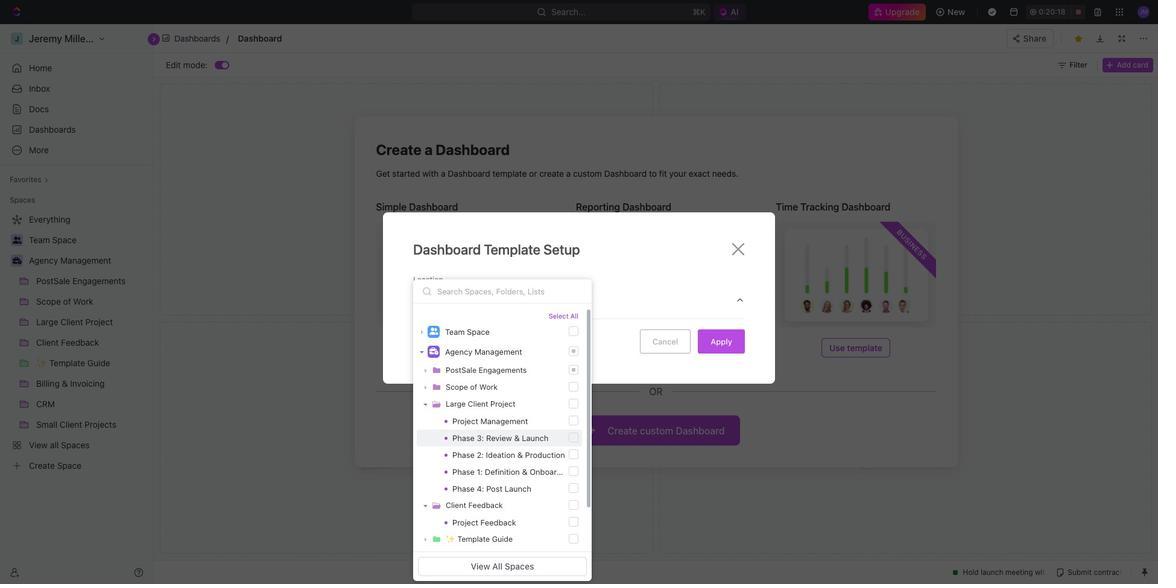 Task type: locate. For each thing, give the bounding box(es) containing it.
0 vertical spatial create
[[376, 141, 422, 158]]

dashboards link
[[159, 30, 225, 47], [5, 120, 148, 139]]

all for view
[[493, 561, 503, 571]]

spaces inside sidebar 'navigation'
[[10, 196, 35, 205]]

2 vertical spatial &
[[522, 467, 528, 477]]

& right definition
[[522, 467, 528, 477]]

template for reporting dashboard
[[647, 342, 683, 353]]

phase left 3:
[[453, 433, 475, 443]]

2023
[[1031, 29, 1050, 39]]

agency right business time icon
[[29, 255, 58, 266]]

2 use template button from the left
[[622, 338, 691, 358]]

1 vertical spatial template
[[458, 535, 490, 544]]

template for ✨
[[458, 535, 490, 544]]

1 vertical spatial management
[[475, 347, 522, 357]]

0 vertical spatial or
[[529, 168, 537, 178]]

feedback for client feedback
[[469, 501, 503, 510]]

reporting dashboard image
[[576, 222, 736, 327]]

agency management right business time icon
[[29, 255, 111, 266]]

view all spaces button
[[418, 557, 587, 576]]

a
[[425, 141, 433, 158], [441, 168, 446, 178], [566, 168, 571, 178]]

1 vertical spatial custom
[[640, 425, 674, 436]]

tracking
[[801, 201, 840, 212]]

feedback
[[469, 501, 503, 510], [481, 518, 516, 527]]

1 use template from the left
[[430, 342, 483, 353]]

✨ template guide
[[446, 535, 513, 544]]

upgrade link
[[869, 4, 926, 21]]

create custom dashboard
[[608, 425, 725, 436]]

use template button for time tracking dashboard
[[822, 338, 891, 358]]

& for review
[[514, 433, 520, 443]]

1:
[[477, 467, 483, 477]]

dec
[[1002, 29, 1016, 39]]

launch down phase 1: definition & onboarding
[[505, 484, 532, 494]]

use template
[[430, 342, 483, 353], [630, 342, 683, 353], [830, 342, 883, 353]]

template
[[493, 168, 527, 178], [447, 342, 483, 353], [647, 342, 683, 353], [847, 342, 883, 353]]

all
[[571, 312, 579, 320], [493, 561, 503, 571]]

0 horizontal spatial use template
[[430, 342, 483, 353]]

phase 2: ideation & production
[[453, 450, 565, 460]]

template down project feedback
[[458, 535, 490, 544]]

a right "with"
[[441, 168, 446, 178]]

dashboard
[[436, 141, 510, 158], [448, 168, 490, 178], [604, 168, 647, 178], [409, 201, 458, 212], [623, 201, 672, 212], [842, 201, 891, 212], [413, 241, 481, 258], [676, 425, 725, 436]]

dashboards link down docs link
[[5, 120, 148, 139]]

2 use from the left
[[630, 342, 645, 353]]

1 vertical spatial client
[[446, 501, 466, 510]]

0 horizontal spatial agency management
[[29, 255, 111, 266]]

1 phase from the top
[[453, 433, 475, 443]]

0 horizontal spatial client
[[446, 501, 466, 510]]

all inside 'button'
[[493, 561, 503, 571]]

use for time
[[830, 342, 845, 353]]

0 horizontal spatial use
[[430, 342, 445, 353]]

0 vertical spatial custom
[[573, 168, 602, 178]]

project feedback
[[453, 518, 516, 527]]

favorites button
[[5, 173, 54, 187]]

spaces
[[10, 196, 35, 205], [505, 561, 534, 571]]

home
[[29, 63, 52, 73]]

3 use template button from the left
[[822, 338, 891, 358]]

0 horizontal spatial all
[[493, 561, 503, 571]]

1 vertical spatial create
[[608, 425, 638, 436]]

0 vertical spatial client
[[468, 399, 489, 409]]

2 horizontal spatial use template
[[830, 342, 883, 353]]

&
[[514, 433, 520, 443], [518, 450, 523, 460], [522, 467, 528, 477]]

3 use template from the left
[[830, 342, 883, 353]]

custom inside button
[[640, 425, 674, 436]]

create
[[540, 168, 564, 178]]

business time image
[[429, 348, 438, 355]]

0 vertical spatial &
[[514, 433, 520, 443]]

create custom dashboard button
[[572, 415, 740, 446]]

phase 3: review & launch
[[453, 433, 549, 443]]

projects
[[413, 295, 445, 305]]

template inside dialog
[[484, 241, 541, 258]]

1 vertical spatial agency
[[445, 347, 473, 357]]

✨
[[446, 535, 456, 544]]

client up project feedback
[[446, 501, 466, 510]]

2 use template from the left
[[630, 342, 683, 353]]

template
[[484, 241, 541, 258], [458, 535, 490, 544]]

team space
[[445, 327, 490, 337]]

1:07
[[1061, 29, 1077, 39]]

business time image
[[12, 257, 21, 264]]

0 horizontal spatial or
[[529, 168, 537, 178]]

add
[[1117, 60, 1131, 69]]

dashboards
[[174, 33, 220, 43], [29, 124, 76, 135]]

3 phase from the top
[[453, 467, 475, 477]]

1 vertical spatial feedback
[[481, 518, 516, 527]]

phase left 2:
[[453, 450, 475, 460]]

use template button for simple dashboard
[[422, 338, 491, 358]]

0 vertical spatial agency management
[[29, 255, 111, 266]]

reporting
[[576, 201, 620, 212]]

reporting dashboard
[[576, 201, 672, 212]]

1 use from the left
[[430, 342, 445, 353]]

select
[[549, 312, 569, 320]]

client feedback
[[446, 501, 503, 510]]

launch
[[522, 433, 549, 443], [505, 484, 532, 494]]

feedback up guide
[[481, 518, 516, 527]]

1 horizontal spatial client
[[468, 399, 489, 409]]

2 phase from the top
[[453, 450, 475, 460]]

add card
[[1117, 60, 1149, 69]]

0 vertical spatial feedback
[[469, 501, 503, 510]]

0:20:18 button
[[1027, 5, 1086, 19]]

production
[[525, 450, 565, 460]]

1 vertical spatial dashboards link
[[5, 120, 148, 139]]

1 use template button from the left
[[422, 338, 491, 358]]

1 horizontal spatial all
[[571, 312, 579, 320]]

phase left the "4:"
[[453, 484, 475, 494]]

all right the view
[[493, 561, 503, 571]]

cancel
[[653, 336, 678, 346]]

edit
[[166, 59, 181, 70]]

project up project management
[[491, 399, 516, 409]]

phase for phase 2: ideation & production
[[453, 450, 475, 460]]

0 horizontal spatial agency
[[29, 255, 58, 266]]

1 vertical spatial &
[[518, 450, 523, 460]]

2 horizontal spatial use
[[830, 342, 845, 353]]

4 phase from the top
[[453, 484, 475, 494]]

create inside button
[[608, 425, 638, 436]]

project down large
[[453, 416, 478, 426]]

& right review
[[514, 433, 520, 443]]

select all
[[549, 312, 579, 320]]

0 vertical spatial all
[[571, 312, 579, 320]]

1 vertical spatial spaces
[[505, 561, 534, 571]]

0 horizontal spatial use template button
[[422, 338, 491, 358]]

1 horizontal spatial dashboards link
[[159, 30, 225, 47]]

or
[[529, 168, 537, 178], [650, 386, 663, 397]]

client
[[468, 399, 489, 409], [446, 501, 466, 510]]

inbox
[[29, 83, 50, 94]]

0:20:18
[[1039, 7, 1066, 16]]

dashboards inside sidebar 'navigation'
[[29, 124, 76, 135]]

dashboards up mode:
[[174, 33, 220, 43]]

& for definition
[[522, 467, 528, 477]]

1 horizontal spatial use template button
[[622, 338, 691, 358]]

dashboards down docs
[[29, 124, 76, 135]]

0 vertical spatial agency
[[29, 255, 58, 266]]

1 vertical spatial agency management
[[445, 347, 522, 357]]

1 horizontal spatial create
[[608, 425, 638, 436]]

2 vertical spatial project
[[453, 518, 478, 527]]

mode:
[[183, 59, 208, 70]]

agency management
[[29, 255, 111, 266], [445, 347, 522, 357]]

0 vertical spatial dashboards link
[[159, 30, 225, 47]]

2 horizontal spatial use template button
[[822, 338, 891, 358]]

client down the of
[[468, 399, 489, 409]]

a right create
[[566, 168, 571, 178]]

0 vertical spatial template
[[484, 241, 541, 258]]

0 horizontal spatial dashboards
[[29, 124, 76, 135]]

1 horizontal spatial use template
[[630, 342, 683, 353]]

1 vertical spatial project
[[453, 416, 478, 426]]

phase for phase 3: review & launch
[[453, 433, 475, 443]]

1 vertical spatial or
[[650, 386, 663, 397]]

agency up postsale
[[445, 347, 473, 357]]

to
[[649, 168, 657, 178]]

spaces down guide
[[505, 561, 534, 571]]

dashboards link up mode:
[[159, 30, 225, 47]]

None text field
[[238, 31, 573, 46]]

share
[[1024, 33, 1047, 43]]

phase left 1: at the bottom
[[453, 467, 475, 477]]

new button
[[931, 2, 973, 22]]

create for create a dashboard
[[376, 141, 422, 158]]

3 use from the left
[[830, 342, 845, 353]]

1 vertical spatial dashboards
[[29, 124, 76, 135]]

management
[[60, 255, 111, 266], [475, 347, 522, 357], [481, 416, 528, 426]]

create
[[376, 141, 422, 158], [608, 425, 638, 436]]

0 horizontal spatial create
[[376, 141, 422, 158]]

view all spaces
[[471, 561, 534, 571]]

search...
[[552, 7, 586, 17]]

simple
[[376, 201, 407, 212]]

all right select
[[571, 312, 579, 320]]

0 horizontal spatial spaces
[[10, 196, 35, 205]]

1 vertical spatial all
[[493, 561, 503, 571]]

or left create
[[529, 168, 537, 178]]

favorites
[[10, 175, 41, 184]]

a up "with"
[[425, 141, 433, 158]]

project
[[491, 399, 516, 409], [453, 416, 478, 426], [453, 518, 478, 527]]

launch up production
[[522, 433, 549, 443]]

or up create custom dashboard button
[[650, 386, 663, 397]]

1 horizontal spatial spaces
[[505, 561, 534, 571]]

template up search spaces, folders, lists text field
[[484, 241, 541, 258]]

projects button
[[413, 291, 745, 310]]

2:
[[477, 450, 484, 460]]

template for simple dashboard
[[447, 342, 483, 353]]

0 horizontal spatial custom
[[573, 168, 602, 178]]

project down client feedback
[[453, 518, 478, 527]]

get started with a dashboard template or create a custom dashboard to fit your exact needs.
[[376, 168, 739, 178]]

spaces down favorites
[[10, 196, 35, 205]]

postsale
[[446, 366, 477, 375]]

0 vertical spatial spaces
[[10, 196, 35, 205]]

1 horizontal spatial use
[[630, 342, 645, 353]]

upgrade
[[886, 7, 920, 17]]

review
[[486, 433, 512, 443]]

0 vertical spatial management
[[60, 255, 111, 266]]

at
[[1052, 29, 1059, 39]]

0 vertical spatial dashboards
[[174, 33, 220, 43]]

clickup logo image
[[1099, 29, 1153, 40]]

dashboard inside dialog
[[413, 241, 481, 258]]

& for ideation
[[518, 450, 523, 460]]

& up phase 1: definition & onboarding
[[518, 450, 523, 460]]

custom
[[573, 168, 602, 178], [640, 425, 674, 436]]

1 horizontal spatial custom
[[640, 425, 674, 436]]

1 horizontal spatial a
[[441, 168, 446, 178]]

agency management up postsale engagements
[[445, 347, 522, 357]]

definition
[[485, 467, 520, 477]]

feedback up project feedback
[[469, 501, 503, 510]]



Task type: describe. For each thing, give the bounding box(es) containing it.
1 horizontal spatial or
[[650, 386, 663, 397]]

phase for phase 4: post launch
[[453, 484, 475, 494]]

postsale engagements
[[446, 366, 527, 375]]

setup
[[544, 241, 580, 258]]

⌘k
[[693, 7, 706, 17]]

location
[[413, 275, 443, 284]]

new
[[948, 7, 966, 17]]

project management
[[453, 416, 528, 426]]

scope of work
[[446, 383, 498, 392]]

ideation
[[486, 450, 516, 460]]

time tracking dashboard image
[[776, 222, 936, 327]]

dashboard template setup dialog
[[383, 212, 775, 384]]

spaces inside 'button'
[[505, 561, 534, 571]]

time
[[776, 201, 798, 212]]

use for reporting
[[630, 342, 645, 353]]

fit
[[659, 168, 667, 178]]

project for feedback
[[453, 518, 478, 527]]

phase 1: definition & onboarding
[[453, 467, 573, 477]]

dashboard template setup
[[413, 241, 580, 258]]

1 vertical spatial launch
[[505, 484, 532, 494]]

create for create custom dashboard
[[608, 425, 638, 436]]

user group image
[[429, 328, 438, 335]]

2 horizontal spatial a
[[566, 168, 571, 178]]

1 horizontal spatial agency management
[[445, 347, 522, 357]]

needs.
[[713, 168, 739, 178]]

share button
[[1007, 29, 1054, 48]]

your
[[670, 168, 687, 178]]

large client project
[[446, 399, 516, 409]]

docs link
[[5, 100, 148, 119]]

get
[[376, 168, 390, 178]]

pm
[[1079, 29, 1090, 39]]

0 vertical spatial launch
[[522, 433, 549, 443]]

management inside sidebar 'navigation'
[[60, 255, 111, 266]]

agency management link
[[29, 251, 146, 270]]

template for dashboard
[[484, 241, 541, 258]]

create a dashboard
[[376, 141, 510, 158]]

started
[[392, 168, 420, 178]]

phase for phase 1: definition & onboarding
[[453, 467, 475, 477]]

use template for time tracking dashboard
[[830, 342, 883, 353]]

simple dashboard
[[376, 201, 458, 212]]

docs
[[29, 104, 49, 114]]

3:
[[477, 433, 484, 443]]

edit mode:
[[166, 59, 208, 70]]

home link
[[5, 59, 148, 78]]

13,
[[1018, 29, 1029, 39]]

4:
[[477, 484, 484, 494]]

large
[[446, 399, 466, 409]]

exact
[[689, 168, 710, 178]]

0 horizontal spatial dashboards link
[[5, 120, 148, 139]]

space
[[467, 327, 490, 337]]

dec 13, 2023 at 1:07 pm
[[1002, 29, 1090, 39]]

add card button
[[1103, 58, 1154, 72]]

0 horizontal spatial a
[[425, 141, 433, 158]]

1 horizontal spatial dashboards
[[174, 33, 220, 43]]

use template for reporting dashboard
[[630, 342, 683, 353]]

feedback for project feedback
[[481, 518, 516, 527]]

project for management
[[453, 416, 478, 426]]

guide
[[492, 535, 513, 544]]

use for simple
[[430, 342, 445, 353]]

team
[[445, 327, 465, 337]]

scope
[[446, 383, 468, 392]]

inbox link
[[5, 79, 148, 98]]

card
[[1133, 60, 1149, 69]]

phase 4: post launch
[[453, 484, 532, 494]]

work
[[480, 383, 498, 392]]

simple dashboard image
[[376, 222, 536, 327]]

apply
[[711, 336, 733, 346]]

1 horizontal spatial agency
[[445, 347, 473, 357]]

agency inside sidebar 'navigation'
[[29, 255, 58, 266]]

use template button for reporting dashboard
[[622, 338, 691, 358]]

use template for simple dashboard
[[430, 342, 483, 353]]

with
[[423, 168, 439, 178]]

engagements
[[479, 366, 527, 375]]

0 vertical spatial project
[[491, 399, 516, 409]]

onboarding
[[530, 467, 573, 477]]

all for select
[[571, 312, 579, 320]]

apply button
[[698, 329, 745, 354]]

view
[[471, 561, 490, 571]]

post
[[486, 484, 503, 494]]

of
[[470, 383, 477, 392]]

agency management inside sidebar 'navigation'
[[29, 255, 111, 266]]

Search Spaces, Folders, Lists text field
[[413, 279, 592, 304]]

dashboard inside button
[[676, 425, 725, 436]]

2 vertical spatial management
[[481, 416, 528, 426]]

cancel button
[[640, 329, 691, 354]]

time tracking dashboard
[[776, 201, 891, 212]]

template for time tracking dashboard
[[847, 342, 883, 353]]

sidebar navigation
[[0, 24, 154, 584]]



Task type: vqa. For each thing, say whether or not it's contained in the screenshot.
Open
no



